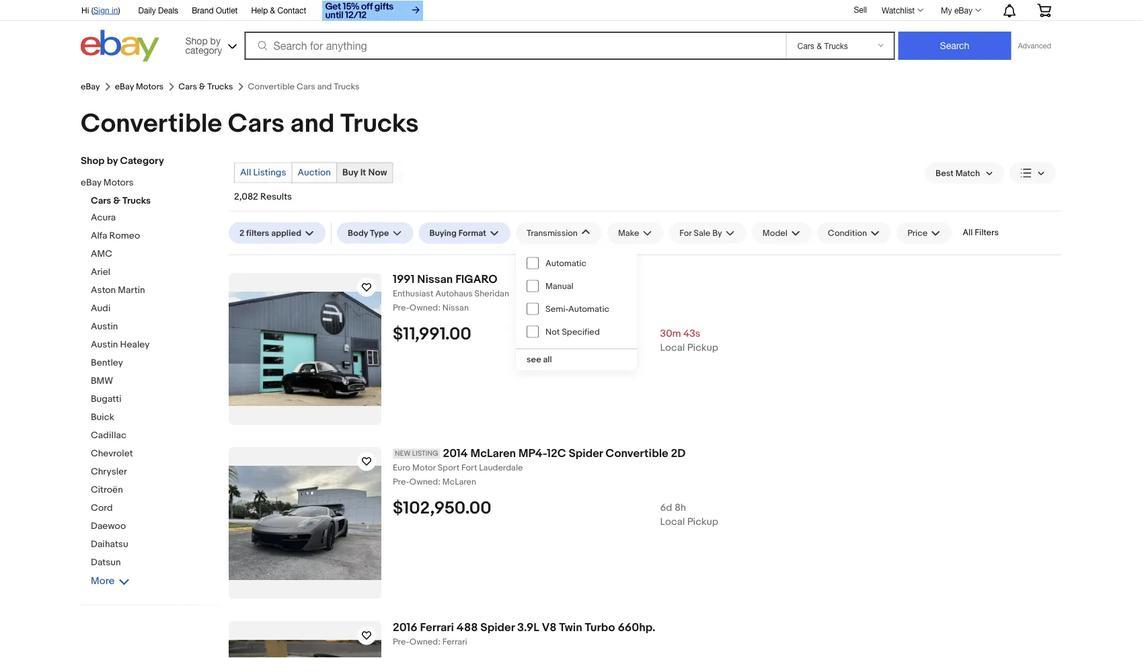 Task type: describe. For each thing, give the bounding box(es) containing it.
all filters button
[[958, 222, 1005, 244]]

help & contact
[[251, 5, 306, 15]]

488
[[457, 621, 478, 635]]

manual link
[[516, 275, 637, 298]]

convertible cars and trucks
[[81, 108, 419, 140]]

buy
[[343, 167, 358, 179]]

austin link
[[91, 321, 219, 334]]

)
[[118, 5, 120, 15]]

cars inside ebay motors cars & trucks acura alfa romeo amc ariel aston martin audi austin austin healey bentley bmw bugatti buick cadillac chevrolet chrysler citroën cord daewoo daihatsu datsun
[[91, 196, 111, 207]]

0 horizontal spatial convertible
[[81, 108, 222, 140]]

2014 mclaren mp4-12c spider convertible 2d image
[[229, 466, 382, 581]]

transmission
[[527, 228, 578, 238]]

chrysler
[[91, 467, 127, 478]]

watchlist link
[[875, 2, 930, 18]]

outlet
[[216, 5, 238, 15]]

cars & trucks link
[[179, 82, 233, 92]]

datsun link
[[91, 558, 219, 570]]

ebay motors
[[115, 82, 164, 92]]

2d
[[671, 447, 686, 461]]

chrysler link
[[91, 467, 219, 480]]

acura
[[91, 212, 116, 224]]

pre- inside 1991 nissan figaro enthusiast autohaus sheridan pre-owned : nissan
[[393, 303, 410, 313]]

shop by category
[[81, 155, 164, 167]]

romeo
[[109, 231, 140, 242]]

: inside 2016 ferrari 488 spider 3.9l v8 twin turbo 660hp. pre-owned : ferrari
[[438, 638, 441, 648]]

pickup for 43s
[[688, 342, 719, 354]]

local for 30m
[[661, 342, 685, 354]]

amc link
[[91, 249, 219, 261]]

enthusiast
[[393, 289, 434, 299]]

& inside ebay motors cars & trucks acura alfa romeo amc ariel aston martin audi austin austin healey bentley bmw bugatti buick cadillac chevrolet chrysler citroën cord daewoo daihatsu datsun
[[113, 196, 120, 207]]

hi ( sign in )
[[81, 5, 120, 15]]

cord
[[91, 503, 113, 515]]

my ebay
[[942, 5, 973, 15]]

semi-
[[546, 304, 569, 314]]

see all button
[[516, 350, 637, 371]]

citroën link
[[91, 485, 219, 498]]

audi link
[[91, 303, 219, 316]]

sport
[[438, 463, 460, 474]]

motors for ebay motors cars & trucks acura alfa romeo amc ariel aston martin audi austin austin healey bentley bmw bugatti buick cadillac chevrolet chrysler citroën cord daewoo daihatsu datsun
[[104, 177, 134, 189]]

owned inside 1991 nissan figaro enthusiast autohaus sheridan pre-owned : nissan
[[410, 303, 438, 313]]

pickup for 8h
[[688, 516, 719, 529]]

martin
[[118, 285, 145, 296]]

fort
[[462, 463, 477, 474]]

ebay for ebay
[[81, 82, 100, 92]]

automatic link
[[516, 252, 637, 275]]

bentley
[[91, 358, 123, 369]]

cord link
[[91, 503, 219, 516]]

ebay link
[[81, 82, 100, 92]]

bmw
[[91, 376, 113, 387]]

brand
[[192, 5, 214, 15]]

sell link
[[848, 5, 874, 14]]

daihatsu
[[91, 539, 128, 551]]

pre- inside 2016 ferrari 488 spider 3.9l v8 twin turbo 660hp. pre-owned : ferrari
[[393, 638, 410, 648]]

owned inside new listing 2014 mclaren mp4-12c spider convertible 2d euro motor sport fort lauderdale pre-owned : mclaren
[[410, 477, 438, 488]]

0 vertical spatial cars
[[179, 82, 197, 92]]

bentley link
[[91, 358, 219, 370]]

cars & trucks
[[179, 82, 233, 92]]

my ebay link
[[934, 2, 988, 18]]

spider inside new listing 2014 mclaren mp4-12c spider convertible 2d euro motor sport fort lauderdale pre-owned : mclaren
[[569, 447, 603, 461]]

1 vertical spatial nissan
[[443, 303, 469, 313]]

0 vertical spatial automatic
[[546, 258, 587, 269]]

semi-automatic link
[[516, 298, 637, 321]]

bugatti
[[91, 394, 122, 405]]

watchlist
[[882, 5, 915, 15]]

daily
[[138, 5, 156, 15]]

2016 ferrari 488 spider 3.9l v8 twin turbo 660hp. pre-owned : ferrari
[[393, 621, 656, 648]]

2014
[[443, 447, 468, 461]]

spider inside 2016 ferrari 488 spider 3.9l v8 twin turbo 660hp. pre-owned : ferrari
[[481, 621, 515, 635]]

1 vertical spatial automatic
[[569, 304, 610, 314]]

ebay inside my ebay link
[[955, 5, 973, 15]]

& for cars
[[199, 82, 205, 92]]

lauderdale
[[479, 463, 523, 474]]

aston martin link
[[91, 285, 219, 298]]

2,082
[[234, 191, 258, 203]]

my
[[942, 5, 953, 15]]

all for all filters
[[963, 228, 973, 238]]

Enthusiast Autohaus Sheridan text field
[[393, 289, 1062, 300]]

category
[[120, 155, 164, 167]]

chevrolet
[[91, 449, 133, 460]]

brand outlet
[[192, 5, 238, 15]]

manual
[[546, 281, 574, 292]]

trucks inside ebay motors cars & trucks acura alfa romeo amc ariel aston martin audi austin austin healey bentley bmw bugatti buick cadillac chevrolet chrysler citroën cord daewoo daihatsu datsun
[[123, 196, 151, 207]]

1991 nissan figaro image
[[229, 292, 382, 407]]

buy it now
[[343, 167, 387, 179]]

2 austin from the top
[[91, 340, 118, 351]]

2016 ferrari 488 spider 3.9l v8 twin turbo 660hp. link
[[393, 621, 1062, 636]]

audi
[[91, 303, 111, 315]]

account navigation
[[74, 0, 1062, 23]]

1 vertical spatial ferrari
[[443, 638, 468, 648]]

mp4-
[[519, 447, 547, 461]]

see all
[[527, 355, 552, 365]]

alfa
[[91, 231, 107, 242]]

help & contact link
[[251, 3, 306, 18]]

8h
[[675, 502, 687, 514]]



Task type: locate. For each thing, give the bounding box(es) containing it.
new
[[395, 450, 411, 459]]

get an extra 15% off image
[[322, 1, 423, 21]]

ebay right ebay link
[[115, 82, 134, 92]]

ebay motors link
[[115, 82, 164, 92], [81, 177, 209, 190]]

twin
[[559, 621, 583, 635]]

none text field containing pre-owned
[[393, 477, 1062, 488]]

ebay left the ebay motors
[[81, 82, 100, 92]]

ebay motors link down category
[[81, 177, 209, 190]]

auction link
[[292, 163, 336, 183]]

3 : from the top
[[438, 638, 441, 648]]

pre-
[[393, 303, 410, 313], [393, 477, 410, 488], [393, 638, 410, 648]]

0 vertical spatial motors
[[136, 82, 164, 92]]

mclaren up the lauderdale
[[471, 447, 516, 461]]

austin down the audi
[[91, 321, 118, 333]]

convertible inside new listing 2014 mclaren mp4-12c spider convertible 2d euro motor sport fort lauderdale pre-owned : mclaren
[[606, 447, 669, 461]]

banner containing sell
[[74, 0, 1062, 65]]

autohaus
[[436, 289, 473, 299]]

: inside 1991 nissan figaro enthusiast autohaus sheridan pre-owned : nissan
[[438, 303, 441, 313]]

2 vertical spatial pre-
[[393, 638, 410, 648]]

banner
[[74, 0, 1062, 65]]

1 vertical spatial &
[[199, 82, 205, 92]]

1 pre- from the top
[[393, 303, 410, 313]]

all up 2,082
[[240, 167, 251, 179]]

2016
[[393, 621, 418, 635]]

2 horizontal spatial cars
[[228, 108, 285, 140]]

automatic up 'manual'
[[546, 258, 587, 269]]

it
[[360, 167, 366, 179]]

local inside 30m 43s local pickup
[[661, 342, 685, 354]]

cars right the ebay motors
[[179, 82, 197, 92]]

convertible
[[81, 108, 222, 140], [606, 447, 669, 461]]

pre- down 2016
[[393, 638, 410, 648]]

1 vertical spatial austin
[[91, 340, 118, 351]]

chevrolet link
[[91, 449, 219, 461]]

help
[[251, 5, 268, 15]]

local down 30m
[[661, 342, 685, 354]]

owned
[[410, 303, 438, 313], [410, 477, 438, 488], [410, 638, 438, 648]]

all inside button
[[963, 228, 973, 238]]

1 vertical spatial ebay motors link
[[81, 177, 209, 190]]

2016 ferrari 488 spider 3.9l v8 twin turbo 660hp. image
[[229, 641, 382, 659]]

owned inside 2016 ferrari 488 spider 3.9l v8 twin turbo 660hp. pre-owned : ferrari
[[410, 638, 438, 648]]

& up acura
[[113, 196, 120, 207]]

6d
[[661, 502, 673, 514]]

2 vertical spatial :
[[438, 638, 441, 648]]

1 vertical spatial cars
[[228, 108, 285, 140]]

daily deals link
[[138, 3, 178, 18]]

1 horizontal spatial convertible
[[606, 447, 669, 461]]

local down 6d
[[661, 516, 685, 529]]

1 vertical spatial trucks
[[341, 108, 419, 140]]

2,082 results
[[234, 191, 292, 203]]

owned down enthusiast
[[410, 303, 438, 313]]

& up convertible cars and trucks
[[199, 82, 205, 92]]

local for 6d
[[661, 516, 685, 529]]

motors inside ebay motors cars & trucks acura alfa romeo amc ariel aston martin audi austin austin healey bentley bmw bugatti buick cadillac chevrolet chrysler citroën cord daewoo daihatsu datsun
[[104, 177, 134, 189]]

motors
[[136, 82, 164, 92], [104, 177, 134, 189]]

2 owned from the top
[[410, 477, 438, 488]]

2 local from the top
[[661, 516, 685, 529]]

0 vertical spatial pickup
[[688, 342, 719, 354]]

0 vertical spatial &
[[270, 5, 275, 15]]

daewoo
[[91, 521, 126, 533]]

your shopping cart image
[[1037, 4, 1053, 17]]

2 pickup from the top
[[688, 516, 719, 529]]

cars up acura
[[91, 196, 111, 207]]

ariel link
[[91, 267, 219, 280]]

cars
[[179, 82, 197, 92], [228, 108, 285, 140], [91, 196, 111, 207]]

1 horizontal spatial &
[[199, 82, 205, 92]]

ferrari
[[420, 621, 454, 635], [443, 638, 468, 648]]

spider right "12c"
[[569, 447, 603, 461]]

austin up bentley
[[91, 340, 118, 351]]

1 austin from the top
[[91, 321, 118, 333]]

1 vertical spatial pre-
[[393, 477, 410, 488]]

1 pickup from the top
[[688, 342, 719, 354]]

buick
[[91, 412, 114, 424]]

pickup inside the 6d 8h local pickup
[[688, 516, 719, 529]]

and
[[290, 108, 335, 140]]

citroën
[[91, 485, 123, 496]]

austin
[[91, 321, 118, 333], [91, 340, 118, 351]]

brand outlet link
[[192, 3, 238, 18]]

automatic up specified
[[569, 304, 610, 314]]

local inside the 6d 8h local pickup
[[661, 516, 685, 529]]

30m
[[661, 328, 681, 340]]

deals
[[158, 5, 178, 15]]

2 vertical spatial cars
[[91, 196, 111, 207]]

0 horizontal spatial &
[[113, 196, 120, 207]]

0 vertical spatial trucks
[[207, 82, 233, 92]]

trucks up convertible cars and trucks
[[207, 82, 233, 92]]

buick link
[[91, 412, 219, 425]]

1 vertical spatial pickup
[[688, 516, 719, 529]]

cadillac
[[91, 430, 127, 442]]

cadillac link
[[91, 430, 219, 443]]

2 vertical spatial trucks
[[123, 196, 151, 207]]

owned down 2016
[[410, 638, 438, 648]]

listings
[[253, 167, 286, 179]]

1 horizontal spatial trucks
[[207, 82, 233, 92]]

all listings link
[[235, 163, 292, 183]]

pre- down enthusiast
[[393, 303, 410, 313]]

12c
[[547, 447, 566, 461]]

spider right 488
[[481, 621, 515, 635]]

mclaren down fort
[[443, 477, 477, 488]]

1 local from the top
[[661, 342, 685, 354]]

healey
[[120, 340, 150, 351]]

automatic
[[546, 258, 587, 269], [569, 304, 610, 314]]

turbo
[[585, 621, 616, 635]]

0 vertical spatial austin
[[91, 321, 118, 333]]

0 vertical spatial convertible
[[81, 108, 222, 140]]

0 vertical spatial spider
[[569, 447, 603, 461]]

ebay motors cars & trucks acura alfa romeo amc ariel aston martin audi austin austin healey bentley bmw bugatti buick cadillac chevrolet chrysler citroën cord daewoo daihatsu datsun
[[81, 177, 151, 569]]

1 vertical spatial convertible
[[606, 447, 669, 461]]

0 horizontal spatial all
[[240, 167, 251, 179]]

sign
[[93, 5, 110, 15]]

0 vertical spatial :
[[438, 303, 441, 313]]

1 vertical spatial mclaren
[[443, 477, 477, 488]]

: inside new listing 2014 mclaren mp4-12c spider convertible 2d euro motor sport fort lauderdale pre-owned : mclaren
[[438, 477, 441, 488]]

sheridan
[[475, 289, 509, 299]]

see
[[527, 355, 541, 365]]

1 owned from the top
[[410, 303, 438, 313]]

transmission button
[[516, 222, 602, 244]]

euro
[[393, 463, 411, 474]]

1 vertical spatial all
[[963, 228, 973, 238]]

figaro
[[456, 273, 498, 287]]

ebay inside ebay motors cars & trucks acura alfa romeo amc ariel aston martin audi austin austin healey bentley bmw bugatti buick cadillac chevrolet chrysler citroën cord daewoo daihatsu datsun
[[81, 177, 101, 189]]

spider
[[569, 447, 603, 461], [481, 621, 515, 635]]

sell
[[854, 5, 868, 14]]

0 horizontal spatial motors
[[104, 177, 134, 189]]

trucks up acura link
[[123, 196, 151, 207]]

ebay down shop
[[81, 177, 101, 189]]

3 owned from the top
[[410, 638, 438, 648]]

all filters
[[963, 228, 999, 238]]

None text field
[[393, 477, 1062, 488]]

0 horizontal spatial cars
[[91, 196, 111, 207]]

alfa romeo link
[[91, 231, 219, 243]]

cars up all listings link
[[228, 108, 285, 140]]

1 vertical spatial local
[[661, 516, 685, 529]]

1 horizontal spatial all
[[963, 228, 973, 238]]

specified
[[562, 327, 600, 337]]

& inside account navigation
[[270, 5, 275, 15]]

by
[[107, 155, 118, 167]]

semi-automatic
[[546, 304, 610, 314]]

2 : from the top
[[438, 477, 441, 488]]

$102,950.00
[[393, 498, 492, 519]]

pre- down euro
[[393, 477, 410, 488]]

nissan down autohaus
[[443, 303, 469, 313]]

0 vertical spatial mclaren
[[471, 447, 516, 461]]

not
[[546, 327, 560, 337]]

pickup inside 30m 43s local pickup
[[688, 342, 719, 354]]

2 horizontal spatial trucks
[[341, 108, 419, 140]]

1 : from the top
[[438, 303, 441, 313]]

0 vertical spatial local
[[661, 342, 685, 354]]

1 horizontal spatial spider
[[569, 447, 603, 461]]

1991 nissan figaro enthusiast autohaus sheridan pre-owned : nissan
[[393, 273, 509, 313]]

1 vertical spatial motors
[[104, 177, 134, 189]]

2 vertical spatial owned
[[410, 638, 438, 648]]

buy it now link
[[337, 163, 393, 183]]

0 vertical spatial ferrari
[[420, 621, 454, 635]]

convertible left 2d
[[606, 447, 669, 461]]

convertible up category
[[81, 108, 222, 140]]

amc
[[91, 249, 112, 260]]

ebay for ebay motors cars & trucks acura alfa romeo amc ariel aston martin audi austin austin healey bentley bmw bugatti buick cadillac chevrolet chrysler citroën cord daewoo daihatsu datsun
[[81, 177, 101, 189]]

ferrari down 488
[[443, 638, 468, 648]]

3 pre- from the top
[[393, 638, 410, 648]]

43s
[[684, 328, 701, 340]]

datsun
[[91, 558, 121, 569]]

all left filters on the top of page
[[963, 228, 973, 238]]

None submit
[[899, 32, 1012, 60]]

1 vertical spatial spider
[[481, 621, 515, 635]]

2 horizontal spatial &
[[270, 5, 275, 15]]

2 vertical spatial &
[[113, 196, 120, 207]]

(
[[91, 5, 93, 15]]

660hp.
[[618, 621, 656, 635]]

& for help
[[270, 5, 275, 15]]

0 vertical spatial ebay motors link
[[115, 82, 164, 92]]

pickup down euro motor sport fort lauderdale text field
[[688, 516, 719, 529]]

hi
[[81, 5, 89, 15]]

Euro Motor Sport Fort Lauderdale text field
[[393, 463, 1062, 474]]

0 vertical spatial nissan
[[418, 273, 453, 287]]

ebay motors link right ebay link
[[115, 82, 164, 92]]

pickup down 43s
[[688, 342, 719, 354]]

1 horizontal spatial cars
[[179, 82, 197, 92]]

0 horizontal spatial spider
[[481, 621, 515, 635]]

acura link
[[91, 212, 219, 225]]

new listing 2014 mclaren mp4-12c spider convertible 2d euro motor sport fort lauderdale pre-owned : mclaren
[[393, 447, 686, 488]]

all for all listings
[[240, 167, 251, 179]]

pickup
[[688, 342, 719, 354], [688, 516, 719, 529]]

bugatti link
[[91, 394, 219, 407]]

pre- inside new listing 2014 mclaren mp4-12c spider convertible 2d euro motor sport fort lauderdale pre-owned : mclaren
[[393, 477, 410, 488]]

1 horizontal spatial motors
[[136, 82, 164, 92]]

0 horizontal spatial trucks
[[123, 196, 151, 207]]

2 pre- from the top
[[393, 477, 410, 488]]

motor
[[413, 463, 436, 474]]

0 vertical spatial owned
[[410, 303, 438, 313]]

motors left cars & trucks link
[[136, 82, 164, 92]]

all
[[543, 355, 552, 365]]

0 vertical spatial pre-
[[393, 303, 410, 313]]

owned down motor
[[410, 477, 438, 488]]

ferrari left 488
[[420, 621, 454, 635]]

trucks up now
[[341, 108, 419, 140]]

None text field
[[393, 303, 1062, 314], [393, 638, 1062, 648], [393, 303, 1062, 314], [393, 638, 1062, 648]]

sign in link
[[93, 5, 118, 15]]

daihatsu link
[[91, 539, 219, 552]]

motors down shop by category
[[104, 177, 134, 189]]

shop
[[81, 155, 105, 167]]

ebay for ebay motors
[[115, 82, 134, 92]]

daily deals
[[138, 5, 178, 15]]

motors for ebay motors
[[136, 82, 164, 92]]

& right help
[[270, 5, 275, 15]]

1 vertical spatial owned
[[410, 477, 438, 488]]

advanced
[[1019, 41, 1052, 50]]

ebay right my
[[955, 5, 973, 15]]

nissan up autohaus
[[418, 273, 453, 287]]

0 vertical spatial all
[[240, 167, 251, 179]]

1 vertical spatial :
[[438, 477, 441, 488]]

results
[[260, 191, 292, 203]]



Task type: vqa. For each thing, say whether or not it's contained in the screenshot.
Buy
yes



